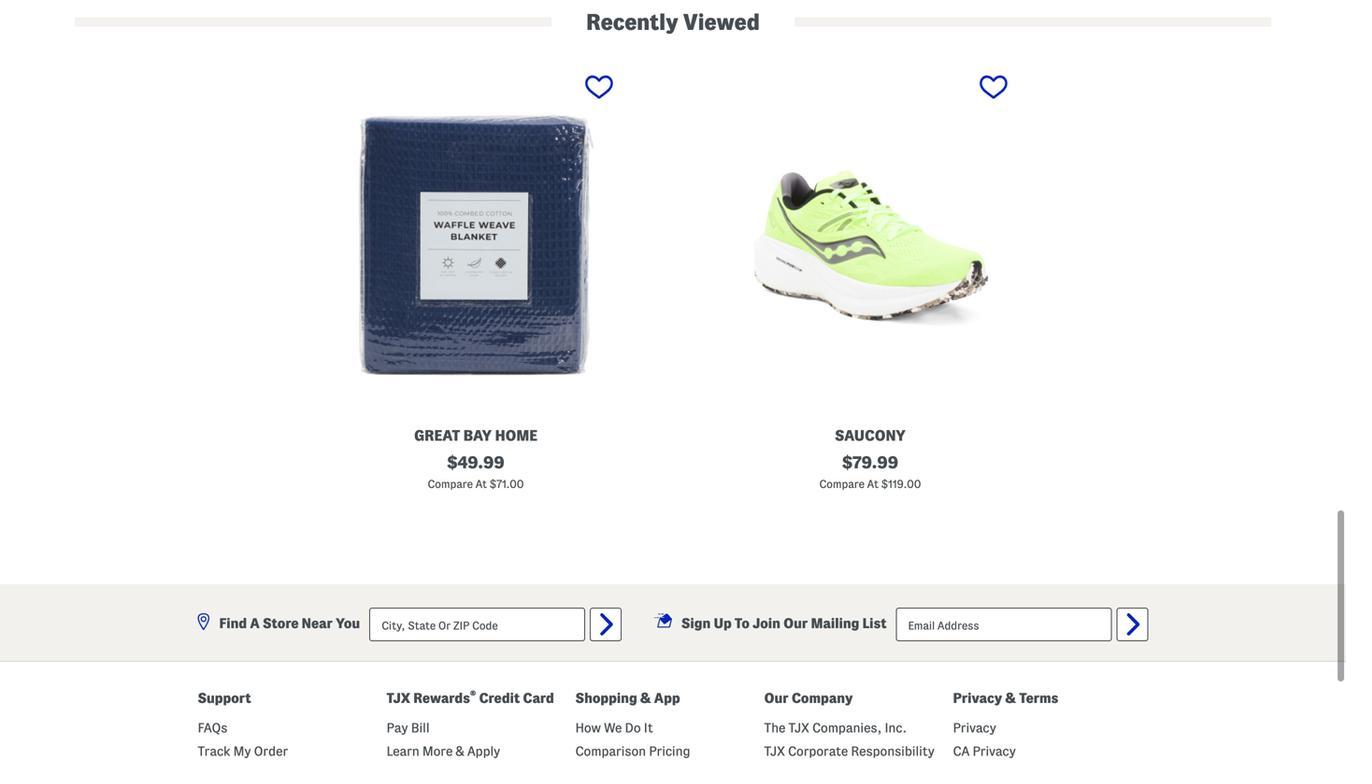 Task type: locate. For each thing, give the bounding box(es) containing it.
compare
[[428, 478, 473, 490], [820, 478, 865, 490]]

credit
[[479, 691, 520, 706]]

corporate
[[788, 744, 848, 758]]

pay bill link
[[387, 721, 430, 735]]

at down 49.99
[[476, 478, 487, 490]]

2 compare from the left
[[820, 478, 865, 490]]

company
[[792, 691, 853, 706]]

&
[[641, 691, 651, 706], [1006, 691, 1016, 706], [456, 744, 464, 758]]

tjx corporate responsibility link
[[764, 744, 935, 758]]

2 at from the left
[[867, 478, 879, 490]]

Find A Store Near You text field
[[370, 608, 586, 642]]

None submit
[[590, 608, 622, 642], [1117, 608, 1149, 642], [590, 608, 622, 642], [1117, 608, 1149, 642]]

privacy for ca
[[953, 721, 997, 735]]

ca privacy link
[[953, 744, 1016, 758]]

cotton waffle weave blanket image
[[337, 71, 615, 419]]

tjx inside the tjx rewards ® credit card
[[387, 691, 411, 706]]

learn more & apply link
[[387, 744, 500, 758]]

track
[[198, 744, 230, 758]]

tjx
[[387, 691, 411, 706], [789, 721, 810, 735], [764, 744, 785, 758]]

our right the join
[[784, 616, 808, 631]]

ca
[[953, 744, 970, 758]]

it
[[644, 721, 653, 735]]

store
[[263, 616, 299, 631]]

at inside 79.99 compare at 119.00
[[867, 478, 879, 490]]

& left terms
[[1006, 691, 1016, 706]]

tjx up pay
[[387, 691, 411, 706]]

compare inside 49.99 compare at 71.00
[[428, 478, 473, 490]]

privacy
[[953, 691, 1003, 706], [953, 721, 997, 735], [973, 744, 1016, 758]]

2 horizontal spatial tjx
[[789, 721, 810, 735]]

mailing
[[811, 616, 860, 631]]

bay
[[464, 427, 492, 444]]

order
[[254, 744, 288, 758]]

to
[[735, 616, 750, 631]]

1 horizontal spatial compare
[[820, 478, 865, 490]]

terms
[[1019, 691, 1059, 706]]

inc.
[[885, 721, 907, 735]]

at
[[476, 478, 487, 490], [867, 478, 879, 490]]

privacy up privacy link
[[953, 691, 1003, 706]]

1 at from the left
[[476, 478, 487, 490]]

tjx right the
[[789, 721, 810, 735]]

tjx down the
[[764, 744, 785, 758]]

79.99
[[853, 454, 899, 472]]

0 horizontal spatial at
[[476, 478, 487, 490]]

our
[[784, 616, 808, 631], [764, 691, 789, 706]]

shopping
[[576, 691, 638, 706]]

privacy ca privacy
[[953, 721, 1016, 758]]

& left app
[[641, 691, 651, 706]]

our up the
[[764, 691, 789, 706]]

shopping & app
[[576, 691, 680, 706]]

privacy down privacy link
[[973, 744, 1016, 758]]

the
[[764, 721, 786, 735]]

privacy up ca privacy link
[[953, 721, 997, 735]]

viewed
[[683, 10, 760, 34]]

list
[[863, 616, 887, 631]]

compare inside 79.99 compare at 119.00
[[820, 478, 865, 490]]

our company
[[764, 691, 853, 706]]

sign
[[682, 616, 711, 631]]

pricing
[[649, 744, 691, 758]]

recently viewed
[[586, 10, 760, 34]]

1 horizontal spatial at
[[867, 478, 879, 490]]

home
[[495, 427, 538, 444]]

how we do it link
[[576, 721, 653, 735]]

track my order link
[[198, 744, 288, 758]]

0 vertical spatial privacy
[[953, 691, 1003, 706]]

privacy for &
[[953, 691, 1003, 706]]

0 horizontal spatial tjx
[[387, 691, 411, 706]]

privacy & terms
[[953, 691, 1059, 706]]

1 horizontal spatial tjx
[[764, 744, 785, 758]]

recently
[[586, 10, 679, 34]]

great
[[414, 427, 460, 444]]

0 horizontal spatial compare
[[428, 478, 473, 490]]

comparison pricing link
[[576, 744, 691, 758]]

0 vertical spatial tjx
[[387, 691, 411, 706]]

great bay home
[[414, 427, 538, 444]]

compare down 79.99 on the bottom right of page
[[820, 478, 865, 490]]

companies,
[[813, 721, 882, 735]]

at down 79.99 on the bottom right of page
[[867, 478, 879, 490]]

at for 79.99
[[867, 478, 879, 490]]

1 horizontal spatial &
[[641, 691, 651, 706]]

faqs track my order
[[198, 721, 288, 758]]

1 compare from the left
[[428, 478, 473, 490]]

apply
[[467, 744, 500, 758]]

0 horizontal spatial &
[[456, 744, 464, 758]]

compare down 49.99
[[428, 478, 473, 490]]

the tjx companies, inc. link
[[764, 721, 907, 735]]

at inside 49.99 compare at 71.00
[[476, 478, 487, 490]]

& right more
[[456, 744, 464, 758]]

compare for 49.99
[[428, 478, 473, 490]]

2 horizontal spatial &
[[1006, 691, 1016, 706]]

& for app
[[641, 691, 651, 706]]

& for terms
[[1006, 691, 1016, 706]]

learn
[[387, 744, 420, 758]]

71.00
[[497, 478, 524, 490]]

1 vertical spatial privacy
[[953, 721, 997, 735]]



Task type: vqa. For each thing, say whether or not it's contained in the screenshot.
CA Privacy "Link"
yes



Task type: describe. For each thing, give the bounding box(es) containing it.
we
[[604, 721, 622, 735]]

how we do it comparison pricing
[[576, 721, 691, 758]]

pay bill learn more & apply
[[387, 721, 500, 758]]

comparison
[[576, 744, 646, 758]]

how
[[576, 721, 601, 735]]

near
[[302, 616, 333, 631]]

49.99
[[458, 454, 505, 472]]

1 vertical spatial tjx
[[789, 721, 810, 735]]

find a store near you
[[219, 616, 360, 631]]

support
[[198, 691, 251, 706]]

pay
[[387, 721, 408, 735]]

find
[[219, 616, 247, 631]]

saucony
[[835, 427, 906, 444]]

a
[[250, 616, 260, 631]]

at for 49.99
[[476, 478, 487, 490]]

find a store near you link
[[198, 613, 360, 631]]

my
[[233, 744, 251, 758]]

®
[[470, 689, 476, 700]]

Sign Up To Join Our Mailing List email field
[[896, 608, 1112, 642]]

more
[[423, 744, 453, 758]]

2 vertical spatial privacy
[[973, 744, 1016, 758]]

join
[[753, 616, 781, 631]]

0 vertical spatial our
[[784, 616, 808, 631]]

you
[[336, 616, 360, 631]]

faqs link
[[198, 721, 228, 735]]

tjx rewards ® credit card
[[387, 689, 554, 706]]

sign up to join our mailing list
[[682, 616, 887, 631]]

up
[[714, 616, 732, 631]]

1 vertical spatial our
[[764, 691, 789, 706]]

rewards
[[414, 691, 470, 706]]

privacy link
[[953, 721, 997, 735]]

card
[[523, 691, 554, 706]]

& inside pay bill learn more & apply
[[456, 744, 464, 758]]

the tjx companies, inc. tjx corporate responsibility
[[764, 721, 935, 758]]

app
[[654, 691, 680, 706]]

49.99 compare at 71.00
[[428, 454, 524, 490]]

men's triumph 20 cushioned running sneakers image
[[731, 71, 1010, 419]]

119.00
[[888, 478, 922, 490]]

responsibility
[[851, 744, 935, 758]]

compare for 79.99
[[820, 478, 865, 490]]

bill
[[411, 721, 430, 735]]

do
[[625, 721, 641, 735]]

79.99 compare at 119.00
[[820, 454, 922, 490]]

faqs
[[198, 721, 228, 735]]

2 vertical spatial tjx
[[764, 744, 785, 758]]



